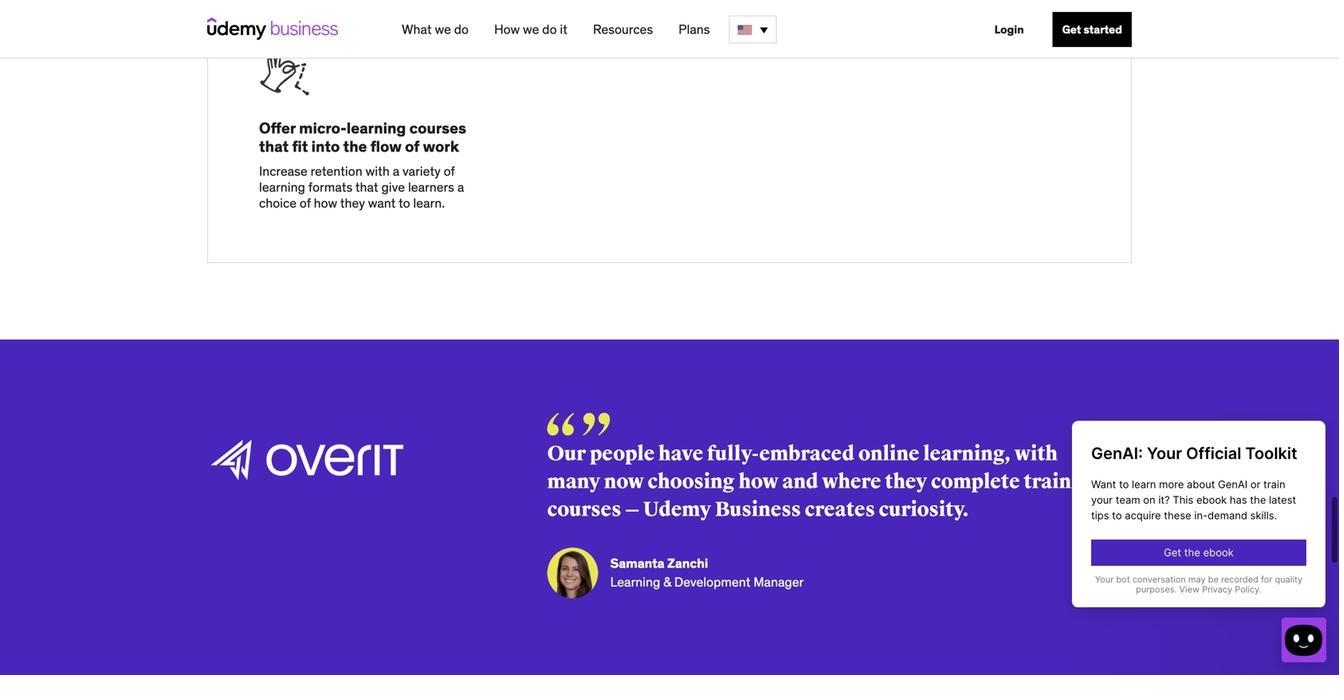 Task type: vqa. For each thing, say whether or not it's contained in the screenshot.
Last Name * Text Box
no



Task type: describe. For each thing, give the bounding box(es) containing it.
how inside our people have fully-embraced online learning, with many now choosing how and where they complete training courses — udemy business creates curiosity.
[[739, 470, 779, 494]]

how we do it
[[494, 21, 568, 37]]

training
[[1024, 470, 1103, 494]]

how we do it button
[[488, 15, 574, 44]]

curiosity.
[[879, 498, 969, 522]]

with inside offer micro-learning courses that fit into the flow of work increase retention with a variety of learning formats that give learners a choice of how they want to learn.
[[366, 163, 390, 179]]

online
[[859, 442, 920, 466]]

our people have fully-embraced online learning, with many now choosing how and where they complete training courses — udemy business creates curiosity.
[[547, 442, 1103, 522]]

and
[[782, 470, 819, 494]]

how inside offer micro-learning courses that fit into the flow of work increase retention with a variety of learning formats that give learners a choice of how they want to learn.
[[314, 195, 337, 211]]

creates
[[805, 498, 875, 522]]

complete
[[931, 470, 1020, 494]]

want
[[368, 195, 396, 211]]

what we do
[[402, 21, 469, 37]]

flow
[[370, 137, 402, 156]]

zanchi
[[667, 555, 708, 572]]

samanta
[[610, 555, 665, 572]]

started
[[1084, 22, 1122, 37]]

manager
[[754, 574, 804, 590]]

plans
[[679, 21, 710, 37]]

samanta zanchi learning & development manager
[[610, 555, 804, 590]]

do for what we do
[[454, 21, 469, 37]]

udemy
[[643, 498, 711, 522]]

have
[[659, 442, 703, 466]]

increase
[[259, 163, 308, 179]]

what we do button
[[395, 15, 475, 44]]

variety
[[403, 163, 441, 179]]

0 vertical spatial of
[[405, 137, 420, 156]]

fully-
[[707, 442, 759, 466]]

2 vertical spatial of
[[300, 195, 311, 211]]

where
[[822, 470, 881, 494]]

embraced
[[759, 442, 855, 466]]

how
[[494, 21, 520, 37]]

login button
[[985, 12, 1034, 47]]

people
[[590, 442, 655, 466]]

courses inside our people have fully-embraced online learning, with many now choosing how and where they complete training courses — udemy business creates curiosity.
[[547, 498, 621, 522]]

give
[[381, 179, 405, 195]]

1 horizontal spatial that
[[355, 179, 378, 195]]

formats
[[308, 179, 353, 195]]

1 horizontal spatial learning
[[347, 118, 406, 138]]

they inside offer micro-learning courses that fit into the flow of work increase retention with a variety of learning formats that give learners a choice of how they want to learn.
[[340, 195, 365, 211]]

what
[[402, 21, 432, 37]]

we for how
[[523, 21, 539, 37]]



Task type: locate. For each thing, give the bounding box(es) containing it.
do inside "popup button"
[[454, 21, 469, 37]]

learning,
[[923, 442, 1011, 466]]

they inside our people have fully-embraced online learning, with many now choosing how and where they complete training courses — udemy business creates curiosity.
[[885, 470, 927, 494]]

resources button
[[587, 15, 659, 44]]

0 horizontal spatial do
[[454, 21, 469, 37]]

they left want
[[340, 195, 365, 211]]

many
[[547, 470, 600, 494]]

get
[[1062, 22, 1081, 37]]

2 we from the left
[[523, 21, 539, 37]]

do inside dropdown button
[[542, 21, 557, 37]]

resources
[[593, 21, 653, 37]]

1 horizontal spatial of
[[405, 137, 420, 156]]

a right learners
[[457, 179, 464, 195]]

plans button
[[672, 15, 716, 44]]

1 horizontal spatial with
[[1015, 442, 1058, 466]]

1 horizontal spatial how
[[739, 470, 779, 494]]

learning
[[610, 574, 660, 590]]

0 vertical spatial learning
[[347, 118, 406, 138]]

learning right into at the left top of the page
[[347, 118, 406, 138]]

get started link
[[1053, 12, 1132, 47]]

1 horizontal spatial courses
[[547, 498, 621, 522]]

do right "what"
[[454, 21, 469, 37]]

of right flow
[[405, 137, 420, 156]]

get started
[[1062, 22, 1122, 37]]

retention
[[311, 163, 362, 179]]

now
[[604, 470, 644, 494]]

with up training
[[1015, 442, 1058, 466]]

we inside dropdown button
[[523, 21, 539, 37]]

business
[[715, 498, 801, 522]]

0 horizontal spatial how
[[314, 195, 337, 211]]

courses
[[409, 118, 466, 138], [547, 498, 621, 522]]

we for what
[[435, 21, 451, 37]]

1 vertical spatial of
[[444, 163, 455, 179]]

1 vertical spatial how
[[739, 470, 779, 494]]

1 horizontal spatial a
[[457, 179, 464, 195]]

—
[[625, 498, 639, 522]]

we inside "popup button"
[[435, 21, 451, 37]]

1 do from the left
[[454, 21, 469, 37]]

into
[[311, 137, 340, 156]]

1 vertical spatial they
[[885, 470, 927, 494]]

offer
[[259, 118, 296, 138]]

they
[[340, 195, 365, 211], [885, 470, 927, 494]]

courses up variety
[[409, 118, 466, 138]]

with inside our people have fully-embraced online learning, with many now choosing how and where they complete training courses — udemy business creates curiosity.
[[1015, 442, 1058, 466]]

do
[[454, 21, 469, 37], [542, 21, 557, 37]]

of
[[405, 137, 420, 156], [444, 163, 455, 179], [300, 195, 311, 211]]

0 vertical spatial they
[[340, 195, 365, 211]]

0 vertical spatial that
[[259, 137, 289, 156]]

how down "retention"
[[314, 195, 337, 211]]

a left variety
[[393, 163, 400, 179]]

development
[[674, 574, 751, 590]]

how
[[314, 195, 337, 211], [739, 470, 779, 494]]

0 horizontal spatial of
[[300, 195, 311, 211]]

do for how we do it
[[542, 21, 557, 37]]

do left it
[[542, 21, 557, 37]]

micro-
[[299, 118, 347, 138]]

1 horizontal spatial we
[[523, 21, 539, 37]]

1 vertical spatial courses
[[547, 498, 621, 522]]

menu navigation
[[389, 0, 1132, 59]]

learning down fit
[[259, 179, 305, 195]]

with down flow
[[366, 163, 390, 179]]

0 horizontal spatial that
[[259, 137, 289, 156]]

0 horizontal spatial a
[[393, 163, 400, 179]]

we right how
[[523, 21, 539, 37]]

1 vertical spatial learning
[[259, 179, 305, 195]]

work
[[423, 137, 459, 156]]

udemy business image
[[207, 18, 338, 40]]

how up business
[[739, 470, 779, 494]]

0 horizontal spatial with
[[366, 163, 390, 179]]

2 horizontal spatial of
[[444, 163, 455, 179]]

1 horizontal spatial they
[[885, 470, 927, 494]]

it
[[560, 21, 568, 37]]

0 horizontal spatial we
[[435, 21, 451, 37]]

0 vertical spatial how
[[314, 195, 337, 211]]

to
[[399, 195, 410, 211]]

0 horizontal spatial courses
[[409, 118, 466, 138]]

login
[[995, 22, 1024, 37]]

that left give
[[355, 179, 378, 195]]

0 horizontal spatial learning
[[259, 179, 305, 195]]

that left fit
[[259, 137, 289, 156]]

learning
[[347, 118, 406, 138], [259, 179, 305, 195]]

we right "what"
[[435, 21, 451, 37]]

our
[[547, 442, 586, 466]]

offer micro-learning courses that fit into the flow of work increase retention with a variety of learning formats that give learners a choice of how they want to learn.
[[259, 118, 466, 211]]

the
[[343, 137, 367, 156]]

learners
[[408, 179, 454, 195]]

&
[[663, 574, 671, 590]]

0 vertical spatial courses
[[409, 118, 466, 138]]

1 vertical spatial with
[[1015, 442, 1058, 466]]

0 horizontal spatial they
[[340, 195, 365, 211]]

that
[[259, 137, 289, 156], [355, 179, 378, 195]]

we
[[435, 21, 451, 37], [523, 21, 539, 37]]

1 we from the left
[[435, 21, 451, 37]]

1 horizontal spatial do
[[542, 21, 557, 37]]

learn.
[[413, 195, 445, 211]]

choice
[[259, 195, 297, 211]]

with
[[366, 163, 390, 179], [1015, 442, 1058, 466]]

fit
[[292, 137, 308, 156]]

they down online
[[885, 470, 927, 494]]

courses down many
[[547, 498, 621, 522]]

of down work
[[444, 163, 455, 179]]

2 do from the left
[[542, 21, 557, 37]]

a
[[393, 163, 400, 179], [457, 179, 464, 195]]

1 vertical spatial that
[[355, 179, 378, 195]]

of right choice at the top left of the page
[[300, 195, 311, 211]]

courses inside offer micro-learning courses that fit into the flow of work increase retention with a variety of learning formats that give learners a choice of how they want to learn.
[[409, 118, 466, 138]]

choosing
[[648, 470, 735, 494]]

0 vertical spatial with
[[366, 163, 390, 179]]



